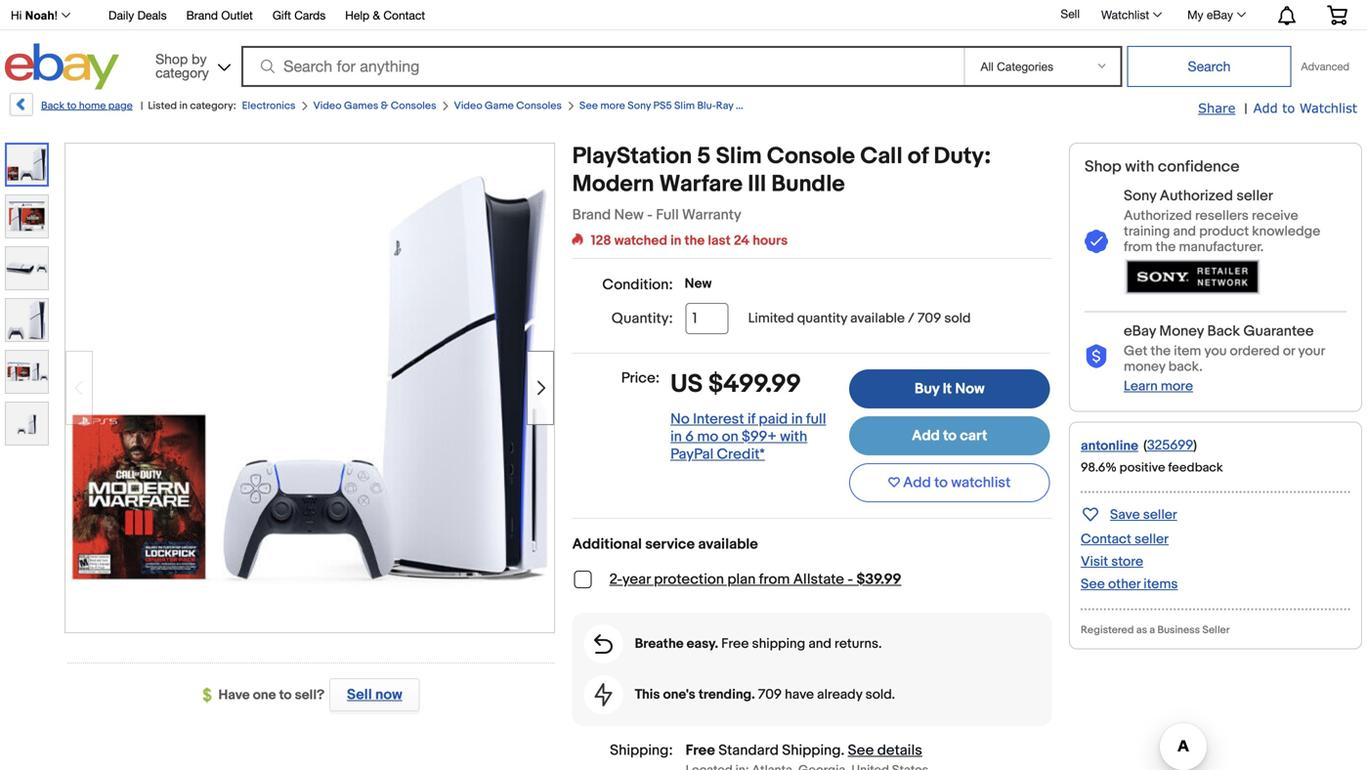 Task type: describe. For each thing, give the bounding box(es) containing it.
training
[[1124, 223, 1171, 240]]

picture 2 of 6 image
[[6, 196, 48, 238]]

positive
[[1120, 460, 1166, 475]]

add inside the share | add to watchlist
[[1254, 100, 1278, 115]]

of inside "playstation 5 slim console call of duty: modern warfare iii bundle brand new - full warranty"
[[908, 143, 929, 171]]

one's
[[663, 687, 696, 703]]

add to watchlist button
[[850, 463, 1050, 503]]

0 vertical spatial authorized
[[1160, 187, 1234, 205]]

see inside the us $499.99 main content
[[848, 742, 874, 760]]

brand outlet link
[[186, 5, 253, 27]]

quantity:
[[612, 310, 673, 327]]

watchlist
[[952, 474, 1011, 492]]

no
[[671, 410, 690, 428]]

receive
[[1252, 208, 1299, 224]]

sell?
[[295, 687, 325, 704]]

knowledge
[[1253, 223, 1321, 240]]

shipping
[[752, 636, 806, 653]]

save seller
[[1111, 507, 1178, 523]]

0 vertical spatial slim
[[675, 100, 695, 112]]

details
[[878, 742, 923, 760]]

sell for sell
[[1061, 7, 1080, 21]]

with details__icon image for ebay money back guarantee
[[1085, 345, 1109, 369]]

watchlist link
[[1091, 3, 1171, 26]]

1 vertical spatial -
[[848, 571, 854, 589]]

in left 6
[[671, 428, 682, 446]]

mod...
[[829, 100, 858, 112]]

with details__icon image for this one's trending.
[[595, 683, 613, 707]]

deals
[[137, 8, 167, 22]]

daily deals link
[[109, 5, 167, 27]]

share
[[1199, 100, 1236, 115]]

0 vertical spatial 709
[[918, 310, 942, 327]]

category:
[[190, 100, 236, 112]]

ebay inside my ebay link
[[1207, 8, 1234, 22]]

1 vertical spatial new
[[685, 276, 712, 292]]

picture 6 of 6 image
[[6, 403, 48, 445]]

0 horizontal spatial sony
[[628, 100, 651, 112]]

returns.
[[835, 636, 882, 653]]

video for video game consoles
[[454, 100, 483, 112]]

daily deals
[[109, 8, 167, 22]]

see other items link
[[1081, 576, 1178, 593]]

gift cards
[[273, 8, 326, 22]]

the inside the us $499.99 main content
[[685, 233, 705, 249]]

seller inside sony authorized seller authorized resellers receive training and product knowledge from the manufacturer.
[[1237, 187, 1274, 205]]

interest
[[693, 410, 745, 428]]

0 vertical spatial more
[[601, 100, 625, 112]]

0 vertical spatial with
[[1126, 157, 1155, 176]]

gift cards link
[[273, 5, 326, 27]]

brand inside account navigation
[[186, 8, 218, 22]]

brand outlet
[[186, 8, 253, 22]]

2-
[[610, 571, 623, 589]]

.
[[841, 742, 845, 760]]

0 vertical spatial free
[[722, 636, 749, 653]]

to for cart
[[943, 427, 957, 445]]

Quantity: text field
[[686, 303, 729, 334]]

0 horizontal spatial |
[[141, 100, 143, 112]]

(
[[1144, 437, 1148, 454]]

duty
[[804, 100, 827, 112]]

watchlist inside the share | add to watchlist
[[1300, 100, 1358, 115]]

guarantee
[[1244, 323, 1314, 340]]

my ebay
[[1188, 8, 1234, 22]]

warfare
[[660, 171, 743, 198]]

with inside no interest if paid in full in 6 mo on $99+ with paypal credit*
[[780, 428, 808, 446]]

sony logo image
[[1124, 259, 1261, 295]]

with details__icon image for breathe easy.
[[594, 634, 613, 654]]

shop for shop with confidence
[[1085, 157, 1122, 176]]

shop by category
[[156, 51, 209, 81]]

shipping:
[[610, 742, 673, 760]]

have one to sell?
[[218, 687, 325, 704]]

shop for shop by category
[[156, 51, 188, 67]]

your shopping cart image
[[1327, 5, 1349, 25]]

in down full
[[671, 233, 682, 249]]

from inside sony authorized seller authorized resellers receive training and product knowledge from the manufacturer.
[[1124, 239, 1153, 256]]

6
[[686, 428, 694, 446]]

- inside "playstation 5 slim console call of duty: modern warfare iii bundle brand new - full warranty"
[[647, 206, 653, 224]]

account navigation
[[0, 0, 1363, 30]]

us
[[671, 370, 703, 400]]

video games & consoles
[[313, 100, 437, 112]]

bundle
[[772, 171, 845, 198]]

standard
[[719, 742, 779, 760]]

paid
[[759, 410, 788, 428]]

hi noah !
[[11, 9, 58, 22]]

last
[[708, 233, 731, 249]]

console
[[767, 143, 855, 171]]

price:
[[621, 370, 660, 387]]

warranty
[[682, 206, 742, 224]]

$99+
[[742, 428, 777, 446]]

ps5
[[654, 100, 672, 112]]

home
[[79, 100, 106, 112]]

money
[[1124, 359, 1166, 375]]

confidence
[[1158, 157, 1240, 176]]

other
[[1109, 576, 1141, 593]]

playstation
[[572, 143, 692, 171]]

product
[[1200, 223, 1249, 240]]

with details__icon image for sony authorized seller
[[1085, 230, 1109, 254]]

full
[[656, 206, 679, 224]]

advanced link
[[1292, 47, 1360, 86]]

1 vertical spatial free
[[686, 742, 715, 760]]

new inside "playstation 5 slim console call of duty: modern warfare iii bundle brand new - full warranty"
[[614, 206, 644, 224]]

| inside the share | add to watchlist
[[1245, 101, 1248, 117]]

items
[[1144, 576, 1178, 593]]

trending.
[[699, 687, 755, 703]]

0 vertical spatial call
[[771, 100, 790, 112]]

playstation 5 slim console call of duty: modern warfare iii bundle brand new - full warranty
[[572, 143, 992, 224]]

dollar sign image
[[203, 688, 218, 704]]

item
[[1174, 343, 1202, 360]]

limited
[[748, 310, 794, 327]]

now
[[375, 686, 402, 704]]

shop by category banner
[[0, 0, 1363, 95]]

back to home page link
[[8, 93, 133, 123]]

registered as a business seller
[[1081, 624, 1230, 637]]

picture 3 of 6 image
[[6, 247, 48, 289]]

feedback
[[1169, 460, 1223, 475]]

help & contact
[[345, 8, 425, 22]]

to inside the share | add to watchlist
[[1283, 100, 1296, 115]]

this one's trending. 709 have already sold.
[[635, 687, 896, 703]]

limited quantity available / 709 sold
[[748, 310, 971, 327]]

add for add to watchlist
[[903, 474, 931, 492]]

available for quantity
[[851, 310, 905, 327]]

video game consoles link
[[454, 100, 562, 112]]

| listed in category:
[[141, 100, 236, 112]]

already
[[817, 687, 863, 703]]

outlet
[[221, 8, 253, 22]]

modern
[[572, 171, 654, 198]]

1 vertical spatial &
[[381, 100, 389, 112]]

to right one
[[279, 687, 292, 704]]

by
[[192, 51, 207, 67]]

antonline ( 325699 ) 98.6% positive feedback
[[1081, 437, 1223, 475]]

additional service available
[[572, 536, 758, 553]]

playstation 5 slim console call of duty: modern warfare iii bundle - picture 1 of 6 image
[[65, 144, 554, 632]]

seller for contact seller visit store see other items
[[1135, 531, 1169, 548]]

0 vertical spatial of
[[793, 100, 802, 112]]

back inside 'link'
[[41, 100, 65, 112]]

antonline
[[1081, 438, 1139, 454]]

2-year protection plan from allstate - $39.99
[[610, 571, 902, 589]]

the inside ebay money back guarantee get the item you ordered or your money back. learn more
[[1151, 343, 1171, 360]]



Task type: vqa. For each thing, say whether or not it's contained in the screenshot.
Brand Outlet link
yes



Task type: locate. For each thing, give the bounding box(es) containing it.
seller up the receive
[[1237, 187, 1274, 205]]

available for service
[[698, 536, 758, 553]]

call
[[771, 100, 790, 112], [861, 143, 903, 171]]

ebay right my
[[1207, 8, 1234, 22]]

more inside ebay money back guarantee get the item you ordered or your money back. learn more
[[1161, 378, 1194, 395]]

none submit inside shop by category banner
[[1128, 46, 1292, 87]]

1 vertical spatial see
[[1081, 576, 1105, 593]]

1 horizontal spatial 709
[[918, 310, 942, 327]]

1 vertical spatial contact
[[1081, 531, 1132, 548]]

available up plan
[[698, 536, 758, 553]]

with details__icon image left this
[[595, 683, 613, 707]]

of
[[793, 100, 802, 112], [908, 143, 929, 171]]

credit*
[[717, 446, 765, 463]]

0 vertical spatial &
[[373, 8, 380, 22]]

help
[[345, 8, 370, 22]]

in right listed
[[179, 100, 188, 112]]

standard shipping . see details
[[719, 742, 923, 760]]

1 vertical spatial slim
[[716, 143, 762, 171]]

0 horizontal spatial from
[[759, 571, 790, 589]]

sell now
[[347, 686, 402, 704]]

& inside account navigation
[[373, 8, 380, 22]]

service
[[645, 536, 695, 553]]

1 vertical spatial brand
[[572, 206, 611, 224]]

the up sony logo
[[1156, 239, 1176, 256]]

2 vertical spatial add
[[903, 474, 931, 492]]

breathe
[[635, 636, 684, 653]]

brand up 128
[[572, 206, 611, 224]]

gift
[[273, 8, 291, 22]]

this
[[635, 687, 660, 703]]

709 left "have"
[[758, 687, 782, 703]]

and left returns.
[[809, 636, 832, 653]]

new up watched
[[614, 206, 644, 224]]

daily
[[109, 8, 134, 22]]

free
[[722, 636, 749, 653], [686, 742, 715, 760]]

contact up visit store "link"
[[1081, 531, 1132, 548]]

from
[[1124, 239, 1153, 256], [759, 571, 790, 589]]

more down search for anything text field
[[601, 100, 625, 112]]

- left the $39.99 at right bottom
[[848, 571, 854, 589]]

Search for anything text field
[[244, 48, 960, 85]]

to down the advanced link
[[1283, 100, 1296, 115]]

to for home
[[67, 100, 77, 112]]

1 vertical spatial and
[[809, 636, 832, 653]]

add inside button
[[903, 474, 931, 492]]

visit
[[1081, 554, 1109, 570]]

with right $99+
[[780, 428, 808, 446]]

1 horizontal spatial call
[[861, 143, 903, 171]]

to for watchlist
[[935, 474, 948, 492]]

seller
[[1203, 624, 1230, 637]]

0 horizontal spatial sell
[[347, 686, 372, 704]]

0 horizontal spatial with
[[780, 428, 808, 446]]

and inside the us $499.99 main content
[[809, 636, 832, 653]]

add to watchlist link
[[1254, 100, 1358, 117]]

add down add to cart link
[[903, 474, 931, 492]]

available left /
[[851, 310, 905, 327]]

ordered
[[1230, 343, 1280, 360]]

additional
[[572, 536, 642, 553]]

video games & consoles link
[[313, 100, 437, 112]]

see details link
[[848, 742, 923, 760]]

contact seller link
[[1081, 531, 1169, 548]]

to left watchlist
[[935, 474, 948, 492]]

sell left 'watchlist' link
[[1061, 7, 1080, 21]]

authorized down shop with confidence
[[1124, 208, 1192, 224]]

0 horizontal spatial video
[[313, 100, 342, 112]]

with details__icon image left training
[[1085, 230, 1109, 254]]

0 horizontal spatial slim
[[675, 100, 695, 112]]

&
[[373, 8, 380, 22], [381, 100, 389, 112]]

0 vertical spatial new
[[614, 206, 644, 224]]

watchlist right sell link at the right top of page
[[1102, 8, 1150, 22]]

contact inside help & contact link
[[384, 8, 425, 22]]

0 horizontal spatial 709
[[758, 687, 782, 703]]

have
[[785, 687, 814, 703]]

1 vertical spatial with
[[780, 428, 808, 446]]

1 horizontal spatial free
[[722, 636, 749, 653]]

my ebay link
[[1177, 3, 1255, 26]]

1 horizontal spatial sony
[[1124, 187, 1157, 205]]

seller right save
[[1144, 507, 1178, 523]]

visit store link
[[1081, 554, 1144, 570]]

1 horizontal spatial see
[[848, 742, 874, 760]]

contact inside contact seller visit store see other items
[[1081, 531, 1132, 548]]

from right plan
[[759, 571, 790, 589]]

0 horizontal spatial free
[[686, 742, 715, 760]]

add right share
[[1254, 100, 1278, 115]]

picture 1 of 6 image
[[7, 145, 47, 185]]

1 vertical spatial authorized
[[1124, 208, 1192, 224]]

to left the home
[[67, 100, 77, 112]]

call inside "playstation 5 slim console call of duty: modern warfare iii bundle brand new - full warranty"
[[861, 143, 903, 171]]

ebay inside ebay money back guarantee get the item you ordered or your money back. learn more
[[1124, 323, 1157, 340]]

1 vertical spatial available
[[698, 536, 758, 553]]

blu-
[[697, 100, 716, 112]]

0 vertical spatial seller
[[1237, 187, 1274, 205]]

1 horizontal spatial slim
[[716, 143, 762, 171]]

|
[[141, 100, 143, 112], [1245, 101, 1248, 117]]

| left listed
[[141, 100, 143, 112]]

the inside sony authorized seller authorized resellers receive training and product knowledge from the manufacturer.
[[1156, 239, 1176, 256]]

free left standard
[[686, 742, 715, 760]]

1 horizontal spatial shop
[[1085, 157, 1122, 176]]

consoles right games
[[391, 100, 437, 112]]

0 horizontal spatial back
[[41, 100, 65, 112]]

of left the duty
[[793, 100, 802, 112]]

learn more link
[[1124, 378, 1194, 395]]

325699 link
[[1148, 437, 1194, 454]]

picture 5 of 6 image
[[6, 351, 48, 393]]

a
[[1150, 624, 1156, 637]]

share button
[[1199, 100, 1236, 117]]

more
[[601, 100, 625, 112], [1161, 378, 1194, 395]]

buy
[[915, 380, 940, 398]]

0 horizontal spatial shop
[[156, 51, 188, 67]]

1 vertical spatial watchlist
[[1300, 100, 1358, 115]]

consoles
[[391, 100, 437, 112], [516, 100, 562, 112]]

see right "."
[[848, 742, 874, 760]]

see inside contact seller visit store see other items
[[1081, 576, 1105, 593]]

of left 'duty:'
[[908, 143, 929, 171]]

-
[[647, 206, 653, 224], [848, 571, 854, 589]]

sony up training
[[1124, 187, 1157, 205]]

see down visit
[[1081, 576, 1105, 593]]

1 vertical spatial sony
[[1124, 187, 1157, 205]]

1 horizontal spatial of
[[908, 143, 929, 171]]

0 vertical spatial and
[[1174, 223, 1197, 240]]

buy it now link
[[850, 370, 1050, 409]]

0 horizontal spatial and
[[809, 636, 832, 653]]

learn
[[1124, 378, 1158, 395]]

us $499.99 main content
[[572, 143, 1052, 770]]

manufacturer.
[[1179, 239, 1264, 256]]

back up 'you'
[[1208, 323, 1241, 340]]

1 horizontal spatial sell
[[1061, 7, 1080, 21]]

1 vertical spatial from
[[759, 571, 790, 589]]

0 horizontal spatial consoles
[[391, 100, 437, 112]]

watchlist inside account navigation
[[1102, 8, 1150, 22]]

page
[[108, 100, 133, 112]]

authorized down confidence at top
[[1160, 187, 1234, 205]]

1 vertical spatial seller
[[1144, 507, 1178, 523]]

add to cart link
[[850, 416, 1050, 456]]

None submit
[[1128, 46, 1292, 87]]

| right share button on the top right of the page
[[1245, 101, 1248, 117]]

1 horizontal spatial contact
[[1081, 531, 1132, 548]]

1 vertical spatial sell
[[347, 686, 372, 704]]

0 vertical spatial contact
[[384, 8, 425, 22]]

new up quantity: text field
[[685, 276, 712, 292]]

and
[[1174, 223, 1197, 240], [809, 636, 832, 653]]

see more sony ps5 slim blu-ray edition call of duty mod... link
[[580, 100, 858, 112]]

seller for save seller
[[1144, 507, 1178, 523]]

2 vertical spatial seller
[[1135, 531, 1169, 548]]

sell inside account navigation
[[1061, 7, 1080, 21]]

0 horizontal spatial available
[[698, 536, 758, 553]]

0 horizontal spatial ebay
[[1124, 323, 1157, 340]]

with details__icon image left the breathe
[[594, 634, 613, 654]]

0 vertical spatial brand
[[186, 8, 218, 22]]

1 video from the left
[[313, 100, 342, 112]]

)
[[1194, 437, 1197, 454]]

to inside 'link'
[[67, 100, 77, 112]]

& right help
[[373, 8, 380, 22]]

business
[[1158, 624, 1201, 637]]

0 horizontal spatial more
[[601, 100, 625, 112]]

with left confidence at top
[[1126, 157, 1155, 176]]

0 vertical spatial from
[[1124, 239, 1153, 256]]

sony inside sony authorized seller authorized resellers receive training and product knowledge from the manufacturer.
[[1124, 187, 1157, 205]]

sold
[[945, 310, 971, 327]]

1 horizontal spatial available
[[851, 310, 905, 327]]

1 horizontal spatial with
[[1126, 157, 1155, 176]]

more down back.
[[1161, 378, 1194, 395]]

0 horizontal spatial new
[[614, 206, 644, 224]]

resellers
[[1196, 208, 1249, 224]]

1 horizontal spatial back
[[1208, 323, 1241, 340]]

0 vertical spatial shop
[[156, 51, 188, 67]]

1 horizontal spatial -
[[848, 571, 854, 589]]

plan
[[728, 571, 756, 589]]

quantity
[[797, 310, 848, 327]]

0 vertical spatial see
[[580, 100, 598, 112]]

1 vertical spatial shop
[[1085, 157, 1122, 176]]

1 horizontal spatial more
[[1161, 378, 1194, 395]]

1 horizontal spatial ebay
[[1207, 8, 1234, 22]]

add down buy
[[912, 427, 940, 445]]

category
[[156, 65, 209, 81]]

1 horizontal spatial video
[[454, 100, 483, 112]]

seller inside contact seller visit store see other items
[[1135, 531, 1169, 548]]

video left games
[[313, 100, 342, 112]]

call right "edition"
[[771, 100, 790, 112]]

the right get
[[1151, 343, 1171, 360]]

0 horizontal spatial of
[[793, 100, 802, 112]]

1 consoles from the left
[[391, 100, 437, 112]]

it
[[943, 380, 952, 398]]

/
[[908, 310, 915, 327]]

contact right help
[[384, 8, 425, 22]]

picture 4 of 6 image
[[6, 299, 48, 341]]

games
[[344, 100, 379, 112]]

sell for sell now
[[347, 686, 372, 704]]

0 vertical spatial back
[[41, 100, 65, 112]]

2 horizontal spatial see
[[1081, 576, 1105, 593]]

seller down save seller in the right of the page
[[1135, 531, 1169, 548]]

shop left confidence at top
[[1085, 157, 1122, 176]]

free right the 'easy.'
[[722, 636, 749, 653]]

back left the home
[[41, 100, 65, 112]]

share | add to watchlist
[[1199, 100, 1358, 117]]

to left 'cart'
[[943, 427, 957, 445]]

1 horizontal spatial watchlist
[[1300, 100, 1358, 115]]

sony authorized seller authorized resellers receive training and product knowledge from the manufacturer.
[[1124, 187, 1321, 256]]

0 vertical spatial available
[[851, 310, 905, 327]]

0 vertical spatial watchlist
[[1102, 8, 1150, 22]]

1 horizontal spatial |
[[1245, 101, 1248, 117]]

0 vertical spatial add
[[1254, 100, 1278, 115]]

save seller button
[[1081, 503, 1178, 525]]

video left game
[[454, 100, 483, 112]]

see down search for anything text field
[[580, 100, 598, 112]]

0 horizontal spatial watchlist
[[1102, 8, 1150, 22]]

slim inside "playstation 5 slim console call of duty: modern warfare iii bundle brand new - full warranty"
[[716, 143, 762, 171]]

with details__icon image
[[1085, 230, 1109, 254], [1085, 345, 1109, 369], [594, 634, 613, 654], [595, 683, 613, 707]]

0 horizontal spatial brand
[[186, 8, 218, 22]]

1 vertical spatial add
[[912, 427, 940, 445]]

back to home page
[[41, 100, 133, 112]]

call right console
[[861, 143, 903, 171]]

ray
[[716, 100, 734, 112]]

0 vertical spatial ebay
[[1207, 8, 1234, 22]]

98.6%
[[1081, 460, 1117, 475]]

video for video games & consoles
[[313, 100, 342, 112]]

breathe easy. free shipping and returns.
[[635, 636, 882, 653]]

0 horizontal spatial call
[[771, 100, 790, 112]]

1 vertical spatial call
[[861, 143, 903, 171]]

from inside the us $499.99 main content
[[759, 571, 790, 589]]

sony left the ps5
[[628, 100, 651, 112]]

from up sony logo
[[1124, 239, 1153, 256]]

2 consoles from the left
[[516, 100, 562, 112]]

in left full
[[792, 410, 803, 428]]

1 vertical spatial ebay
[[1124, 323, 1157, 340]]

watchlist down the advanced link
[[1300, 100, 1358, 115]]

help & contact link
[[345, 5, 425, 27]]

electronics
[[242, 100, 296, 112]]

sell left "now"
[[347, 686, 372, 704]]

1 horizontal spatial new
[[685, 276, 712, 292]]

709 right /
[[918, 310, 942, 327]]

registered
[[1081, 624, 1134, 637]]

buy it now
[[915, 380, 985, 398]]

1 horizontal spatial consoles
[[516, 100, 562, 112]]

and inside sony authorized seller authorized resellers receive training and product knowledge from the manufacturer.
[[1174, 223, 1197, 240]]

ebay up get
[[1124, 323, 1157, 340]]

1 horizontal spatial brand
[[572, 206, 611, 224]]

shop
[[156, 51, 188, 67], [1085, 157, 1122, 176]]

slim right the ps5
[[675, 100, 695, 112]]

slim right 5
[[716, 143, 762, 171]]

shop inside shop by category
[[156, 51, 188, 67]]

money
[[1160, 323, 1204, 340]]

electronics link
[[242, 100, 296, 112]]

brand left outlet
[[186, 8, 218, 22]]

sell link
[[1052, 7, 1089, 21]]

0 horizontal spatial -
[[647, 206, 653, 224]]

1 vertical spatial of
[[908, 143, 929, 171]]

2 video from the left
[[454, 100, 483, 112]]

contact
[[384, 8, 425, 22], [1081, 531, 1132, 548]]

1 horizontal spatial and
[[1174, 223, 1197, 240]]

year
[[623, 571, 651, 589]]

- left full
[[647, 206, 653, 224]]

0 vertical spatial -
[[647, 206, 653, 224]]

full
[[806, 410, 827, 428]]

save
[[1111, 507, 1140, 523]]

store
[[1112, 554, 1144, 570]]

0 vertical spatial sony
[[628, 100, 651, 112]]

2 vertical spatial see
[[848, 742, 874, 760]]

on
[[722, 428, 739, 446]]

brand inside "playstation 5 slim console call of duty: modern warfare iii bundle brand new - full warranty"
[[572, 206, 611, 224]]

watchlist
[[1102, 8, 1150, 22], [1300, 100, 1358, 115]]

shop left by
[[156, 51, 188, 67]]

video game consoles
[[454, 100, 562, 112]]

seller inside button
[[1144, 507, 1178, 523]]

sold.
[[866, 687, 896, 703]]

0 horizontal spatial contact
[[384, 8, 425, 22]]

and right training
[[1174, 223, 1197, 240]]

0 horizontal spatial see
[[580, 100, 598, 112]]

back inside ebay money back guarantee get the item you ordered or your money back. learn more
[[1208, 323, 1241, 340]]

with details__icon image left get
[[1085, 345, 1109, 369]]

as
[[1137, 624, 1148, 637]]

1 vertical spatial 709
[[758, 687, 782, 703]]

1 horizontal spatial from
[[1124, 239, 1153, 256]]

consoles right game
[[516, 100, 562, 112]]

to inside button
[[935, 474, 948, 492]]

add for add to cart
[[912, 427, 940, 445]]

1 vertical spatial more
[[1161, 378, 1194, 395]]

1 vertical spatial back
[[1208, 323, 1241, 340]]

& right games
[[381, 100, 389, 112]]

the left last at the right top of page
[[685, 233, 705, 249]]



